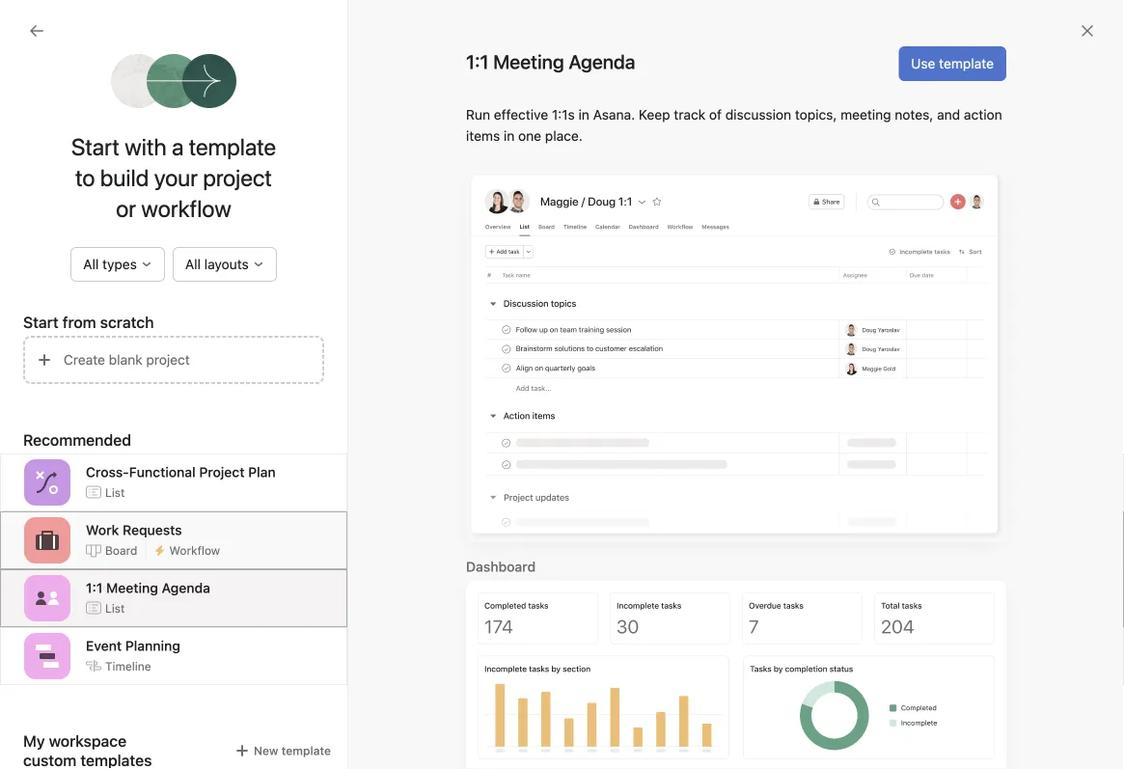 Task type: locate. For each thing, give the bounding box(es) containing it.
my for my workspace
[[50, 681, 69, 697]]

1 horizontal spatial in
[[531, 719, 542, 735]]

0 vertical spatial drinks
[[105, 380, 144, 396]]

1:1 for 1:1 meeting agenda
[[466, 50, 489, 73]]

new inside the projects element
[[83, 584, 107, 598]]

drisco's drinks complete
[[780, 688, 876, 726]]

overdue
[[437, 602, 491, 618]]

planning
[[125, 638, 180, 654]]

0 horizontal spatial and
[[105, 537, 125, 550]]

drisco's up complete on the right of the page
[[780, 688, 832, 704]]

complete
[[795, 713, 848, 726]]

timeline
[[105, 660, 151, 673]]

tuesday for 2nd 'completed' icon from the top
[[602, 755, 647, 769]]

2 horizontal spatial to
[[724, 230, 737, 246]]

start inside start with a template to build your project or workflow
[[71, 133, 120, 160]]

all left layouts at top
[[185, 256, 201, 272]]

good
[[534, 164, 607, 201]]

start for start with a template to build your project or workflow
[[71, 133, 120, 160]]

1 vertical spatial in
[[504, 128, 515, 144]]

Completed checkbox
[[283, 681, 306, 704], [283, 751, 306, 769]]

0 vertical spatial template
[[940, 56, 994, 71]]

0 horizontal spatial to
[[75, 164, 95, 191]]

2 vertical spatial to
[[317, 256, 335, 279]]

workspace up custom templates at bottom left
[[49, 732, 127, 751]]

2 completed checkbox from the top
[[283, 751, 306, 769]]

meeting
[[106, 580, 158, 596]]

1 vertical spatial drisco's
[[780, 688, 832, 704]]

1 vertical spatial completed image
[[283, 751, 306, 769]]

template
[[940, 56, 994, 71], [189, 133, 276, 160], [282, 744, 331, 758]]

1 tuesday from the top
[[602, 686, 647, 699]]

start for start from scratch
[[23, 313, 59, 332]]

projects element
[[0, 407, 232, 639]]

get started
[[339, 256, 434, 279]]

my inside my workspace custom templates
[[23, 732, 45, 751]]

drisco's
[[50, 380, 101, 396], [780, 688, 832, 704]]

portfolios
[[50, 249, 110, 265]]

my down event planning image
[[50, 681, 69, 697]]

start with a template to build your project or workflow
[[71, 133, 276, 222]]

my tasks link
[[349, 570, 646, 597]]

drinks inside starred element
[[105, 380, 144, 396]]

up
[[677, 246, 693, 262]]

1 vertical spatial to
[[724, 230, 737, 246]]

1 all from the left
[[83, 256, 99, 272]]

new project button
[[74, 577, 157, 604]]

level
[[741, 230, 769, 246]]

1 vertical spatial my
[[23, 732, 45, 751]]

0 vertical spatial work
[[66, 554, 92, 568]]

template down 5️⃣
[[282, 744, 331, 758]]

to left build on the top left of the page
[[75, 164, 95, 191]]

meeting agenda
[[494, 50, 636, 73]]

teams element
[[0, 639, 232, 709]]

workspace for my workspace custom templates
[[49, 732, 127, 751]]

project down projects
[[110, 584, 149, 598]]

0 horizontal spatial projects
[[23, 417, 76, 432]]

event
[[86, 638, 122, 654]]

inbox
[[50, 128, 84, 144]]

portfolios link
[[12, 241, 220, 272]]

work
[[66, 554, 92, 568], [403, 684, 433, 700]]

1 horizontal spatial 1:1
[[466, 50, 489, 73]]

with down 'work'
[[95, 554, 118, 568]]

start up build on the top left of the page
[[71, 133, 120, 160]]

1 horizontal spatial work
[[403, 684, 433, 700]]

0 vertical spatial 1:1
[[466, 50, 489, 73]]

create up drisco's drinks
[[64, 352, 105, 368]]

create project
[[780, 629, 871, 645]]

start up ja
[[23, 313, 59, 332]]

by
[[427, 719, 442, 735]]

1 vertical spatial your
[[155, 537, 179, 550]]

to left level
[[724, 230, 737, 246]]

1 vertical spatial projects
[[710, 570, 781, 593]]

invite
[[54, 736, 89, 752]]

notes,
[[895, 107, 934, 123]]

upcoming
[[349, 602, 414, 618]]

all inside popup button
[[83, 256, 99, 272]]

1 vertical spatial tuesday
[[602, 721, 647, 734]]

0 vertical spatial my
[[50, 681, 69, 697]]

and inside organize and plan your work with projects
[[105, 537, 125, 550]]

0 horizontal spatial drinks
[[105, 380, 144, 396]]

0 vertical spatial tuesday button
[[602, 686, 647, 699]]

requests
[[123, 522, 182, 538]]

0 vertical spatial project
[[203, 164, 272, 191]]

drisco's down james
[[50, 380, 101, 396]]

board
[[105, 544, 137, 557]]

list down new project
[[105, 602, 125, 615]]

asana
[[545, 719, 583, 735]]

0 vertical spatial drisco's
[[50, 380, 101, 396]]

1 vertical spatial new
[[254, 744, 279, 758]]

0 vertical spatial completed checkbox
[[283, 681, 306, 704]]

insights element
[[0, 176, 232, 307]]

1 tuesday button from the top
[[602, 686, 647, 699]]

project
[[199, 464, 245, 480]]

event planning image
[[36, 645, 59, 668]]

to
[[75, 164, 95, 191], [724, 230, 737, 246], [317, 256, 335, 279]]

0 vertical spatial create
[[64, 352, 105, 368]]

drinks up complete on the right of the page
[[835, 688, 876, 704]]

workspace inside teams element
[[73, 681, 140, 697]]

1 horizontal spatial and
[[938, 107, 961, 123]]

drinks inside the drisco's drinks complete
[[835, 688, 876, 704]]

your down a
[[154, 164, 198, 191]]

in
[[579, 107, 590, 123], [504, 128, 515, 144], [531, 719, 542, 735]]

0 horizontal spatial drisco's
[[50, 380, 101, 396]]

template right use
[[940, 56, 994, 71]]

work inside organize and plan your work with projects
[[66, 554, 92, 568]]

0 vertical spatial start
[[71, 133, 120, 160]]

0 horizontal spatial create
[[64, 352, 105, 368]]

list down the cross-
[[105, 486, 125, 499]]

1 horizontal spatial start
[[71, 133, 120, 160]]

1 horizontal spatial projects
[[710, 570, 781, 593]]

create left task
[[311, 645, 348, 659]]

0 vertical spatial in
[[579, 107, 590, 123]]

build
[[100, 164, 149, 191]]

effective
[[494, 107, 548, 123]]

2 vertical spatial tuesday button
[[602, 755, 647, 769]]

0 horizontal spatial new
[[83, 584, 107, 598]]

1:1 left meeting
[[86, 580, 103, 596]]

2 tuesday button from the top
[[602, 721, 647, 734]]

0 vertical spatial to
[[75, 164, 95, 191]]

1 list from the top
[[105, 486, 125, 499]]

layouts
[[204, 256, 249, 272]]

drisco's for drisco's drinks complete
[[780, 688, 832, 704]]

1 vertical spatial workspace
[[49, 732, 127, 751]]

1 vertical spatial list
[[105, 602, 125, 615]]

0 horizontal spatial 1:1
[[86, 580, 103, 596]]

drisco's inside the drisco's drinks complete
[[780, 688, 832, 704]]

0 vertical spatial list
[[105, 486, 125, 499]]

project right blank
[[146, 352, 190, 368]]

with inside organize and plan your work with projects
[[95, 554, 118, 568]]

3 tuesday button from the top
[[602, 755, 647, 769]]

0 horizontal spatial template
[[189, 133, 276, 160]]

all left types
[[83, 256, 99, 272]]

all layouts button
[[173, 247, 277, 282]]

in right the 1:1s
[[579, 107, 590, 123]]

0 vertical spatial your
[[154, 164, 198, 191]]

work requests
[[86, 522, 182, 538]]

1:1 for 1:1 meeting agenda
[[86, 580, 103, 596]]

workspace for my workspace
[[73, 681, 140, 697]]

0 vertical spatial completed image
[[283, 681, 306, 704]]

2 tuesday from the top
[[602, 721, 647, 734]]

1 horizontal spatial all
[[185, 256, 201, 272]]

cross-
[[86, 464, 129, 480]]

and inside run effective 1:1s in asana. keep track of discussion topics, meeting notes, and action items in one place.
[[938, 107, 961, 123]]

plan
[[128, 537, 152, 550]]

1 horizontal spatial new
[[254, 744, 279, 758]]

list box
[[412, 8, 721, 39]]

0 vertical spatial with
[[125, 133, 167, 160]]

0 vertical spatial and
[[938, 107, 961, 123]]

my left invite
[[23, 732, 45, 751]]

all for all layouts
[[185, 256, 201, 272]]

create
[[64, 352, 105, 368], [311, 645, 348, 659]]

0 vertical spatial workspace
[[73, 681, 140, 697]]

intermediate
[[578, 237, 669, 255]]

1 horizontal spatial my
[[50, 681, 69, 697]]

completed image
[[283, 681, 306, 704], [283, 751, 306, 769]]

projects
[[23, 417, 76, 432], [710, 570, 781, 593]]

template for new template
[[282, 744, 331, 758]]

tuesday button
[[602, 686, 647, 699], [602, 721, 647, 734], [602, 755, 647, 769]]

my workspace custom templates
[[23, 732, 152, 769]]

your right 'plan'
[[155, 537, 179, 550]]

use
[[912, 56, 936, 71]]

your
[[154, 164, 198, 191], [155, 537, 179, 550]]

2 list from the top
[[105, 602, 125, 615]]

1 horizontal spatial create
[[311, 645, 348, 659]]

work down organize
[[66, 554, 92, 568]]

2 vertical spatial template
[[282, 744, 331, 758]]

0 horizontal spatial with
[[95, 554, 118, 568]]

0 vertical spatial tuesday
[[602, 686, 647, 699]]

in left one
[[504, 128, 515, 144]]

1 horizontal spatial drinks
[[835, 688, 876, 704]]

workspace down timeline
[[73, 681, 140, 697]]

drisco's inside starred element
[[50, 380, 101, 396]]

tuesday
[[602, 686, 647, 699], [602, 721, 647, 734], [602, 755, 647, 769]]

create task
[[311, 645, 375, 659]]

1 vertical spatial project
[[146, 352, 190, 368]]

2 all from the left
[[185, 256, 201, 272]]

to inside "8 more to level up"
[[724, 230, 737, 246]]

0 horizontal spatial work
[[66, 554, 92, 568]]

2 vertical spatial tuesday
[[602, 755, 647, 769]]

go back image
[[29, 23, 44, 39]]

1:1 up run
[[466, 50, 489, 73]]

1 vertical spatial completed checkbox
[[283, 751, 306, 769]]

drinks down blank
[[105, 380, 144, 396]]

starred element
[[0, 307, 232, 407]]

1 vertical spatial 1:1
[[86, 580, 103, 596]]

1 vertical spatial drinks
[[835, 688, 876, 704]]

dashboard
[[466, 559, 536, 575]]

1 vertical spatial start
[[23, 313, 59, 332]]

all for all types
[[83, 256, 99, 272]]

0 horizontal spatial all
[[83, 256, 99, 272]]

my inside teams element
[[50, 681, 69, 697]]

1 horizontal spatial with
[[125, 133, 167, 160]]

1 horizontal spatial drisco's
[[780, 688, 832, 704]]

with
[[125, 133, 167, 160], [95, 554, 118, 568]]

0 vertical spatial new
[[83, 584, 107, 598]]

1 horizontal spatial template
[[282, 744, 331, 758]]

workspace inside my workspace custom templates
[[49, 732, 127, 751]]

with inside start with a template to build your project or workflow
[[125, 133, 167, 160]]

run effective 1:1s in asana. keep track of discussion topics, meeting notes, and action items in one place.
[[466, 107, 1003, 144]]

5️⃣ fifth: save time by collaborating in asana
[[310, 719, 583, 735]]

0 vertical spatial projects
[[23, 417, 76, 432]]

to right steps
[[317, 256, 335, 279]]

items
[[466, 128, 500, 144]]

1 vertical spatial tuesday button
[[602, 721, 647, 734]]

project up or workflow
[[203, 164, 272, 191]]

discussion
[[726, 107, 792, 123]]

1 vertical spatial and
[[105, 537, 125, 550]]

in left asana on the bottom of page
[[531, 719, 542, 735]]

3 tuesday from the top
[[602, 755, 647, 769]]

template right a
[[189, 133, 276, 160]]

work right make
[[403, 684, 433, 700]]

0 horizontal spatial my
[[23, 732, 45, 751]]

1 vertical spatial template
[[189, 133, 276, 160]]

0 horizontal spatial start
[[23, 313, 59, 332]]

and
[[938, 107, 961, 123], [105, 537, 125, 550]]

with left a
[[125, 133, 167, 160]]

1 vertical spatial create
[[311, 645, 348, 659]]

good afternoon, ruby
[[534, 164, 822, 201]]

view profile image
[[287, 562, 333, 608]]

completed button
[[514, 602, 584, 628]]

drisco's for drisco's drinks
[[50, 380, 101, 396]]

project inside start with a template to build your project or workflow
[[203, 164, 272, 191]]

1 vertical spatial with
[[95, 554, 118, 568]]

2 horizontal spatial template
[[940, 56, 994, 71]]

all types
[[83, 256, 137, 272]]

time
[[396, 719, 424, 735]]

my
[[50, 681, 69, 697], [23, 732, 45, 751]]

track
[[674, 107, 706, 123]]

1 completed checkbox from the top
[[283, 681, 306, 704]]

my workspace link
[[12, 674, 220, 705]]

all inside popup button
[[185, 256, 201, 272]]

all
[[83, 256, 99, 272], [185, 256, 201, 272]]

list for functional
[[105, 486, 125, 499]]

list
[[105, 486, 125, 499], [105, 602, 125, 615]]

one
[[519, 128, 542, 144]]



Task type: describe. For each thing, give the bounding box(es) containing it.
globe image
[[729, 692, 753, 715]]

of
[[710, 107, 722, 123]]

your inside organize and plan your work with projects
[[155, 537, 179, 550]]

drinks for drisco's drinks
[[105, 380, 144, 396]]

tuesday button for first 'completed' icon from the top
[[602, 686, 647, 699]]

work requests image
[[36, 529, 59, 552]]

my for my workspace custom templates
[[23, 732, 45, 751]]

close image
[[1080, 23, 1096, 39]]

completed checkbox for first 'completed' icon from the top's tuesday button
[[283, 681, 306, 704]]

1 completed image from the top
[[283, 681, 306, 704]]

drinks for drisco's drinks complete
[[835, 688, 876, 704]]

new for new project
[[83, 584, 107, 598]]

2 completed image from the top
[[283, 751, 306, 769]]

invite button
[[18, 727, 102, 762]]

types
[[102, 256, 137, 272]]

new for new template
[[254, 744, 279, 758]]

1 horizontal spatial to
[[317, 256, 335, 279]]

start from scratch
[[23, 313, 154, 332]]

overdue button
[[437, 602, 491, 628]]

starred
[[23, 316, 71, 332]]

tuesday button for 2nd 'completed' icon from the top
[[602, 755, 647, 769]]

template for use template
[[940, 56, 994, 71]]

cross-functional project plan image
[[36, 471, 59, 494]]

create project link
[[710, 608, 1071, 670]]

goals
[[50, 279, 86, 295]]

or workflow
[[116, 195, 232, 222]]

run
[[466, 107, 490, 123]]

blank
[[109, 352, 143, 368]]

afternoon,
[[614, 164, 748, 201]]

0 horizontal spatial in
[[504, 128, 515, 144]]

new project
[[83, 584, 149, 598]]

template inside start with a template to build your project or workflow
[[189, 133, 276, 160]]

a
[[172, 133, 184, 160]]

list for meeting
[[105, 602, 125, 615]]

1:1 meeting agenda image
[[36, 587, 59, 610]]

1 vertical spatial work
[[403, 684, 433, 700]]

create for create task
[[311, 645, 348, 659]]

projects
[[121, 554, 166, 568]]

event planning
[[86, 638, 180, 654]]

tuesday for first 'completed' icon from the top
[[602, 686, 647, 699]]

ruby
[[754, 164, 822, 201]]

work
[[86, 522, 119, 538]]

topics,
[[795, 107, 837, 123]]

fifth:
[[327, 719, 359, 735]]

drisco's drinks
[[50, 380, 144, 396]]

2 horizontal spatial in
[[579, 107, 590, 123]]

5️⃣
[[310, 719, 323, 735]]

task
[[351, 645, 375, 659]]

your inside start with a template to build your project or workflow
[[154, 164, 198, 191]]

create blank project
[[64, 352, 190, 368]]

action
[[964, 107, 1003, 123]]

my workspace
[[50, 681, 140, 697]]

starred button
[[0, 315, 71, 334]]

from scratch
[[62, 313, 154, 332]]

my tasks
[[349, 572, 426, 594]]

all layouts
[[185, 256, 249, 272]]

plan
[[248, 464, 276, 480]]

agenda
[[162, 580, 210, 596]]

use template button
[[899, 46, 1007, 81]]

completed
[[514, 602, 584, 618]]

1:1s
[[552, 107, 575, 123]]

team
[[23, 648, 58, 664]]

create task button
[[287, 639, 380, 666]]

all types button
[[71, 247, 165, 282]]

inbox link
[[12, 121, 220, 152]]

2 vertical spatial in
[[531, 719, 542, 735]]

completed checkbox for 2nd 'completed' icon from the top's tuesday button
[[283, 751, 306, 769]]

create for create blank project
[[64, 352, 105, 368]]

steps
[[263, 256, 313, 279]]

recommended
[[23, 431, 131, 449]]

2 vertical spatial project
[[110, 584, 149, 598]]

more
[[689, 230, 721, 246]]

to inside start with a template to build your project or workflow
[[75, 164, 95, 191]]

meeting
[[841, 107, 892, 123]]

6️⃣ sixth: make work manageable
[[310, 684, 513, 700]]

drisco's drinks link
[[12, 373, 220, 404]]

new template button
[[226, 738, 340, 765]]

8
[[677, 230, 685, 246]]

hide sidebar image
[[25, 15, 41, 31]]

workflow
[[169, 544, 220, 557]]

team button
[[0, 645, 58, 668]]

custom templates
[[23, 752, 152, 769]]

steps to get started
[[263, 256, 434, 279]]

keep
[[639, 107, 671, 123]]

new template
[[254, 744, 331, 758]]

projects button
[[0, 415, 76, 434]]

ja
[[27, 350, 39, 364]]

upcoming button
[[349, 602, 414, 628]]

use template
[[912, 56, 994, 71]]

1:1 meeting agenda
[[466, 50, 636, 73]]

place.
[[545, 128, 583, 144]]

projects inside "dropdown button"
[[23, 417, 76, 432]]

save
[[363, 719, 393, 735]]

sixth:
[[327, 684, 362, 700]]

goals link
[[12, 272, 220, 303]]

6️⃣
[[310, 684, 323, 700]]

8 more to level up
[[677, 230, 769, 262]]

cross-functional project plan
[[86, 464, 276, 480]]



Task type: vqa. For each thing, say whether or not it's contained in the screenshot.
My workspace custom templates on the left bottom of the page
yes



